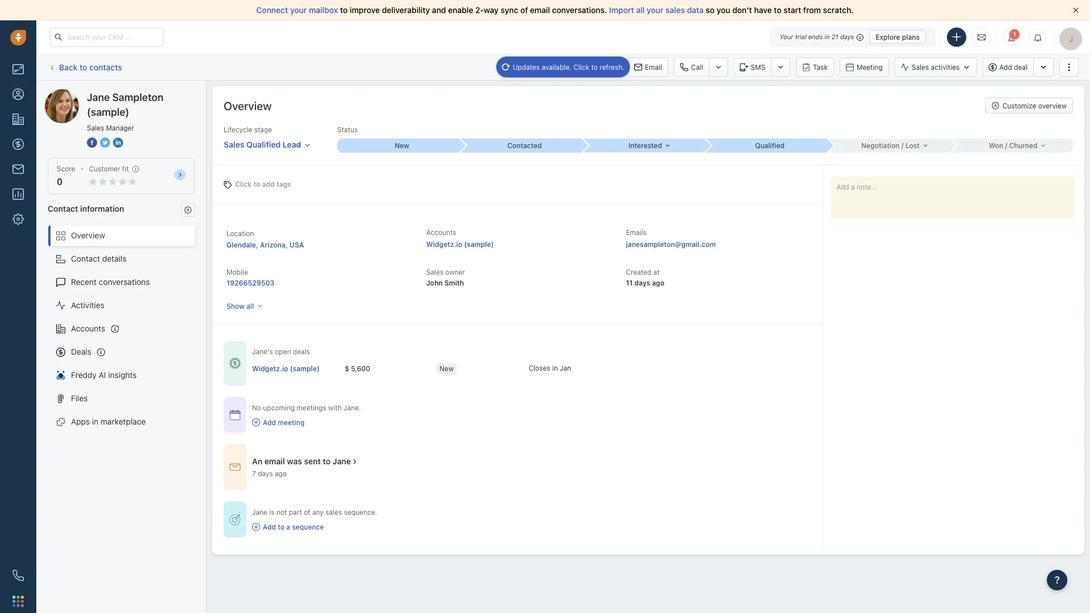 Task type: vqa. For each thing, say whether or not it's contained in the screenshot.
TASKS ( 3 )
no



Task type: locate. For each thing, give the bounding box(es) containing it.
won / churned
[[989, 142, 1037, 150]]

import
[[609, 5, 634, 15]]

all right the show on the left of page
[[246, 302, 254, 310]]

container_wx8msf4aqz5i3rn1 image left widgetz.io (sample)
[[229, 358, 241, 369]]

1 horizontal spatial ago
[[652, 279, 664, 287]]

back
[[59, 62, 78, 72]]

add down is
[[263, 523, 276, 531]]

0 horizontal spatial /
[[902, 142, 904, 150]]

freshworks switcher image
[[12, 596, 24, 607]]

contact down 0
[[48, 204, 78, 213]]

0 horizontal spatial days
[[258, 470, 273, 478]]

0 vertical spatial in
[[825, 33, 830, 41]]

0 horizontal spatial sales
[[325, 508, 342, 516]]

contact up recent
[[71, 254, 100, 263]]

0 horizontal spatial all
[[246, 302, 254, 310]]

sales for sales qualified lead
[[224, 140, 244, 149]]

contact
[[48, 204, 78, 213], [71, 254, 100, 263]]

1 horizontal spatial accounts
[[426, 229, 456, 236]]

ago down an email was sent to jane
[[275, 470, 287, 478]]

0 horizontal spatial in
[[92, 417, 98, 426]]

0 horizontal spatial click
[[235, 180, 252, 188]]

$
[[345, 365, 349, 373]]

2 vertical spatial add
[[263, 523, 276, 531]]

/ inside button
[[902, 142, 904, 150]]

sales left activities
[[912, 63, 929, 71]]

/ for won
[[1005, 142, 1007, 150]]

closes
[[529, 364, 550, 372]]

0 horizontal spatial widgetz.io
[[252, 365, 288, 373]]

0 horizontal spatial email
[[264, 457, 285, 466]]

0 vertical spatial add
[[999, 63, 1012, 71]]

container_wx8msf4aqz5i3rn1 image left 7
[[229, 462, 241, 473]]

sales inside sales owner john smith
[[426, 268, 444, 276]]

/ right won
[[1005, 142, 1007, 150]]

widgetz.io down jane's
[[252, 365, 288, 373]]

0 horizontal spatial qualified
[[246, 140, 281, 149]]

email
[[645, 63, 662, 71]]

1 horizontal spatial widgetz.io
[[426, 240, 462, 248]]

jane
[[68, 89, 85, 98], [87, 91, 110, 103], [333, 457, 351, 466], [252, 508, 267, 516]]

ago down at
[[652, 279, 664, 287]]

score 0
[[57, 165, 75, 187]]

1 vertical spatial widgetz.io (sample) link
[[252, 364, 320, 374]]

2 vertical spatial days
[[258, 470, 273, 478]]

0 horizontal spatial new
[[395, 142, 409, 150]]

sampleton inside jane sampleton (sample)
[[112, 91, 163, 103]]

1 horizontal spatial click
[[574, 63, 589, 71]]

meeting
[[857, 63, 883, 71]]

accounts inside accounts widgetz.io (sample)
[[426, 229, 456, 236]]

ai
[[99, 371, 106, 380]]

all right the import
[[636, 5, 645, 15]]

0 vertical spatial contact
[[48, 204, 78, 213]]

add deal
[[999, 63, 1028, 71]]

not
[[276, 508, 287, 516]]

1 horizontal spatial days
[[634, 279, 650, 287]]

to
[[340, 5, 348, 15], [774, 5, 782, 15], [80, 62, 87, 72], [591, 63, 598, 71], [253, 180, 260, 188], [323, 457, 331, 466], [278, 523, 284, 531]]

ago inside created at 11 days ago
[[652, 279, 664, 287]]

overview up the contact details
[[71, 231, 105, 240]]

1 vertical spatial new
[[440, 365, 454, 373]]

2 vertical spatial in
[[92, 417, 98, 426]]

ends
[[808, 33, 823, 41]]

1 vertical spatial widgetz.io
[[252, 365, 288, 373]]

2 / from the left
[[1005, 142, 1007, 150]]

email right the sync on the top of the page
[[530, 5, 550, 15]]

upcoming
[[263, 404, 295, 412]]

/ inside button
[[1005, 142, 1007, 150]]

interested link
[[583, 139, 705, 153]]

task button
[[796, 58, 834, 77]]

tags
[[277, 180, 291, 188]]

ago
[[652, 279, 664, 287], [275, 470, 287, 478]]

your left mailbox
[[290, 5, 307, 15]]

jane's open deals
[[252, 348, 310, 356]]

0 horizontal spatial accounts
[[71, 324, 105, 333]]

1 vertical spatial all
[[246, 302, 254, 310]]

meetings
[[297, 404, 326, 412]]

mng settings image
[[184, 206, 192, 214]]

widgetz.io (sample) link
[[426, 240, 494, 248], [252, 364, 320, 374]]

sales left data
[[666, 5, 685, 15]]

call button
[[674, 58, 709, 77]]

sales right any
[[325, 508, 342, 516]]

in inside row
[[552, 364, 558, 372]]

sales for sales manager
[[87, 124, 104, 132]]

in for closes in jan
[[552, 364, 558, 372]]

0 horizontal spatial container_wx8msf4aqz5i3rn1 image
[[229, 462, 241, 473]]

accounts widgetz.io (sample)
[[426, 229, 494, 248]]

sales owner john smith
[[426, 268, 465, 287]]

0 vertical spatial email
[[530, 5, 550, 15]]

sales up john on the top left of page
[[426, 268, 444, 276]]

days right 21
[[840, 33, 854, 41]]

widgetz.io
[[426, 240, 462, 248], [252, 365, 288, 373]]

at
[[653, 268, 660, 276]]

phone element
[[7, 564, 30, 587]]

add for add meeting
[[263, 418, 276, 426]]

sales
[[912, 63, 929, 71], [87, 124, 104, 132], [224, 140, 244, 149], [426, 268, 444, 276]]

add left deal
[[999, 63, 1012, 71]]

have
[[754, 5, 772, 15]]

1 horizontal spatial overview
[[224, 99, 272, 112]]

widgetz.io (sample) link down open
[[252, 364, 320, 374]]

click left add
[[235, 180, 252, 188]]

in left the jan
[[552, 364, 558, 372]]

days down created
[[634, 279, 650, 287]]

mobile 19266529503
[[227, 268, 274, 287]]

container_wx8msf4aqz5i3rn1 image for no upcoming meetings with jane.
[[229, 409, 241, 421]]

0 vertical spatial ago
[[652, 279, 664, 287]]

container_wx8msf4aqz5i3rn1 image left no
[[229, 409, 241, 421]]

1 horizontal spatial sales
[[666, 5, 685, 15]]

0 vertical spatial widgetz.io
[[426, 240, 462, 248]]

updates
[[513, 63, 540, 71]]

1 horizontal spatial all
[[636, 5, 645, 15]]

1 horizontal spatial container_wx8msf4aqz5i3rn1 image
[[252, 419, 260, 426]]

0 vertical spatial of
[[520, 5, 528, 15]]

0 vertical spatial widgetz.io (sample) link
[[426, 240, 494, 248]]

1 link
[[1003, 29, 1020, 46]]

1 horizontal spatial widgetz.io (sample) link
[[426, 240, 494, 248]]

days inside created at 11 days ago
[[634, 279, 650, 287]]

1 vertical spatial sales
[[325, 508, 342, 516]]

container_wx8msf4aqz5i3rn1 image left is
[[229, 514, 241, 525]]

widgetz.io (sample) link up owner
[[426, 240, 494, 248]]

0 vertical spatial days
[[840, 33, 854, 41]]

lifecycle
[[224, 126, 252, 134]]

conversations.
[[552, 5, 607, 15]]

sales activities
[[912, 63, 960, 71]]

1 horizontal spatial in
[[552, 364, 558, 372]]

1 horizontal spatial qualified
[[755, 142, 785, 150]]

container_wx8msf4aqz5i3rn1 image
[[252, 419, 260, 426], [351, 458, 359, 466], [229, 462, 241, 473]]

with
[[328, 404, 342, 412]]

/ left 'lost'
[[902, 142, 904, 150]]

(sample) up sales manager
[[87, 106, 129, 118]]

0 horizontal spatial ago
[[275, 470, 287, 478]]

1 vertical spatial days
[[634, 279, 650, 287]]

won
[[989, 142, 1003, 150]]

jan
[[560, 364, 571, 372]]

sales down the lifecycle
[[224, 140, 244, 149]]

sampleton up manager
[[112, 91, 163, 103]]

new
[[395, 142, 409, 150], [440, 365, 454, 373]]

way
[[484, 5, 499, 15]]

deliverability
[[382, 5, 430, 15]]

your right the import
[[647, 5, 663, 15]]

accounts up owner
[[426, 229, 456, 236]]

jane down contacts
[[87, 91, 110, 103]]

owner
[[445, 268, 465, 276]]

interested button
[[583, 139, 705, 153]]

row
[[252, 357, 621, 381]]

show
[[227, 302, 245, 310]]

deals
[[293, 348, 310, 356]]

(sample) up owner
[[464, 240, 494, 248]]

0 vertical spatial new
[[395, 142, 409, 150]]

0 vertical spatial accounts
[[426, 229, 456, 236]]

1 vertical spatial in
[[552, 364, 558, 372]]

sales inside sales qualified lead link
[[224, 140, 244, 149]]

overview
[[224, 99, 272, 112], [71, 231, 105, 240]]

container_wx8msf4aqz5i3rn1 image down no
[[252, 419, 260, 426]]

updates available. click to refresh. link
[[496, 56, 630, 78]]

1 horizontal spatial /
[[1005, 142, 1007, 150]]

to left the a
[[278, 523, 284, 531]]

accounts down 'activities'
[[71, 324, 105, 333]]

import all your sales data link
[[609, 5, 706, 15]]

(sample) down deals
[[290, 365, 320, 373]]

accounts for accounts
[[71, 324, 105, 333]]

meeting button
[[840, 58, 889, 77]]

container_wx8msf4aqz5i3rn1 image left the a
[[252, 523, 260, 531]]

your trial ends in 21 days
[[780, 33, 854, 41]]

score
[[57, 165, 75, 173]]

connect your mailbox to improve deliverability and enable 2-way sync of email conversations. import all your sales data so you don't have to start from scratch.
[[256, 5, 854, 15]]

sales up facebook circled icon
[[87, 124, 104, 132]]

container_wx8msf4aqz5i3rn1 image right sent at the bottom left
[[351, 458, 359, 466]]

0 horizontal spatial your
[[290, 5, 307, 15]]

2 horizontal spatial container_wx8msf4aqz5i3rn1 image
[[351, 458, 359, 466]]

1 vertical spatial accounts
[[71, 324, 105, 333]]

jane right sent at the bottom left
[[333, 457, 351, 466]]

in left 21
[[825, 33, 830, 41]]

/ for negotiation
[[902, 142, 904, 150]]

container_wx8msf4aqz5i3rn1 image
[[229, 358, 241, 369], [229, 409, 241, 421], [229, 514, 241, 525], [252, 523, 260, 531]]

customize
[[1002, 102, 1036, 110]]

1 vertical spatial of
[[304, 508, 310, 516]]

jane inside jane sampleton (sample)
[[87, 91, 110, 103]]

0 vertical spatial overview
[[224, 99, 272, 112]]

open
[[275, 348, 291, 356]]

files
[[71, 394, 88, 403]]

1 vertical spatial click
[[235, 180, 252, 188]]

21
[[832, 33, 838, 41]]

john
[[426, 279, 443, 287]]

email up 7 days ago on the bottom
[[264, 457, 285, 466]]

add deal button
[[982, 58, 1033, 77]]

1 vertical spatial overview
[[71, 231, 105, 240]]

1 horizontal spatial new
[[440, 365, 454, 373]]

email
[[530, 5, 550, 15], [264, 457, 285, 466]]

overview up lifecycle stage
[[224, 99, 272, 112]]

an
[[252, 457, 262, 466]]

add for add to a sequence
[[263, 523, 276, 531]]

sequence.
[[344, 508, 377, 516]]

location glendale, arizona, usa
[[227, 229, 304, 249]]

back to contacts
[[59, 62, 122, 72]]

trial
[[795, 33, 807, 41]]

widgetz.io up owner
[[426, 240, 462, 248]]

click right available.
[[574, 63, 589, 71]]

1 horizontal spatial your
[[647, 5, 663, 15]]

jane left is
[[252, 508, 267, 516]]

1 vertical spatial add
[[263, 418, 276, 426]]

of right the sync on the top of the page
[[520, 5, 528, 15]]

1 vertical spatial contact
[[71, 254, 100, 263]]

customer fit
[[89, 165, 129, 173]]

1 / from the left
[[902, 142, 904, 150]]

click
[[574, 63, 589, 71], [235, 180, 252, 188]]

add inside "button"
[[999, 63, 1012, 71]]

0 horizontal spatial of
[[304, 508, 310, 516]]

add down upcoming
[[263, 418, 276, 426]]

2-
[[475, 5, 484, 15]]

container_wx8msf4aqz5i3rn1 image inside add to a sequence link
[[252, 523, 260, 531]]

days right 7
[[258, 470, 273, 478]]

of left any
[[304, 508, 310, 516]]

call link
[[674, 58, 709, 77]]

1 horizontal spatial of
[[520, 5, 528, 15]]

sales qualified lead link
[[224, 135, 311, 151]]

jane down back
[[68, 89, 85, 98]]

0 horizontal spatial widgetz.io (sample) link
[[252, 364, 320, 374]]

in right apps
[[92, 417, 98, 426]]

(sample) inside accounts widgetz.io (sample)
[[464, 240, 494, 248]]



Task type: describe. For each thing, give the bounding box(es) containing it.
7
[[252, 470, 256, 478]]

0 vertical spatial sales
[[666, 5, 685, 15]]

jane is not part of any sales sequence.
[[252, 508, 377, 516]]

scratch.
[[823, 5, 854, 15]]

(sample) inside jane sampleton (sample)
[[87, 106, 129, 118]]

negotiation / lost button
[[828, 139, 950, 153]]

to left refresh.
[[591, 63, 598, 71]]

contact for contact details
[[71, 254, 100, 263]]

email button
[[628, 58, 668, 77]]

lifecycle stage
[[224, 126, 272, 134]]

0 vertical spatial all
[[636, 5, 645, 15]]

0 horizontal spatial overview
[[71, 231, 105, 240]]

sales manager
[[87, 124, 134, 132]]

sms button
[[734, 58, 771, 77]]

smith
[[444, 279, 464, 287]]

(sample) up manager
[[129, 89, 161, 98]]

twitter circled image
[[100, 136, 110, 148]]

1 your from the left
[[290, 5, 307, 15]]

manager
[[106, 124, 134, 132]]

container_wx8msf4aqz5i3rn1 image for jane is not part of any sales sequence.
[[229, 514, 241, 525]]

negotiation / lost link
[[828, 139, 950, 153]]

apps
[[71, 417, 90, 426]]

1 vertical spatial email
[[264, 457, 285, 466]]

created
[[626, 268, 651, 276]]

to right sent at the bottom left
[[323, 457, 331, 466]]

from
[[803, 5, 821, 15]]

start
[[784, 5, 801, 15]]

activities
[[71, 301, 104, 310]]

mailbox
[[309, 5, 338, 15]]

jane's
[[252, 348, 273, 356]]

plans
[[902, 33, 920, 41]]

stage
[[254, 126, 272, 134]]

2 horizontal spatial in
[[825, 33, 830, 41]]

19266529503 link
[[227, 279, 274, 287]]

marketplace
[[101, 417, 146, 426]]

qualified link
[[705, 139, 828, 153]]

(sample) inside row
[[290, 365, 320, 373]]

2 your from the left
[[647, 5, 663, 15]]

connect your mailbox link
[[256, 5, 340, 15]]

widgetz.io inside accounts widgetz.io (sample)
[[426, 240, 462, 248]]

Search your CRM... text field
[[50, 28, 164, 47]]

fit
[[122, 165, 129, 173]]

qualified inside sales qualified lead link
[[246, 140, 281, 149]]

task
[[813, 63, 828, 71]]

sync
[[501, 5, 518, 15]]

send email image
[[978, 33, 986, 42]]

add meeting
[[263, 418, 305, 426]]

new link
[[337, 139, 460, 153]]

created at 11 days ago
[[626, 268, 664, 287]]

closes in jan
[[529, 364, 571, 372]]

to left add
[[253, 180, 260, 188]]

negotiation
[[861, 142, 900, 150]]

0 vertical spatial click
[[574, 63, 589, 71]]

lead
[[283, 140, 301, 149]]

a
[[286, 523, 290, 531]]

recent conversations
[[71, 277, 150, 287]]

freddy ai insights
[[71, 371, 137, 380]]

add to a sequence link
[[252, 522, 377, 532]]

add
[[262, 180, 275, 188]]

emails
[[626, 229, 647, 236]]

recent
[[71, 277, 97, 287]]

so
[[706, 5, 715, 15]]

customize overview button
[[985, 98, 1073, 114]]

1
[[1013, 31, 1016, 38]]

jane sampleton (sample) down contacts
[[68, 89, 161, 98]]

in for apps in marketplace
[[92, 417, 98, 426]]

container_wx8msf4aqz5i3rn1 image for jane's open deals
[[229, 358, 241, 369]]

close image
[[1073, 7, 1079, 13]]

won / churned link
[[950, 139, 1073, 153]]

deals
[[71, 347, 91, 357]]

details
[[102, 254, 126, 263]]

you
[[717, 5, 730, 15]]

linkedin circled image
[[113, 136, 123, 148]]

row containing closes in jan
[[252, 357, 621, 381]]

2 horizontal spatial days
[[840, 33, 854, 41]]

1 horizontal spatial email
[[530, 5, 550, 15]]

sales for sales activities
[[912, 63, 929, 71]]

arizona,
[[260, 241, 288, 249]]

qualified inside qualified link
[[755, 142, 785, 150]]

don't
[[732, 5, 752, 15]]

add to a sequence
[[263, 523, 324, 531]]

data
[[687, 5, 704, 15]]

0
[[57, 176, 63, 187]]

jane sampleton (sample) up manager
[[87, 91, 163, 118]]

accounts for accounts widgetz.io (sample)
[[426, 229, 456, 236]]

container_wx8msf4aqz5i3rn1 image inside add meeting link
[[252, 419, 260, 426]]

part
[[289, 508, 302, 516]]

7 days ago
[[252, 470, 287, 478]]

mobile
[[227, 268, 248, 276]]

connect
[[256, 5, 288, 15]]

to right mailbox
[[340, 5, 348, 15]]

customer
[[89, 165, 120, 173]]

sales qualified lead
[[224, 140, 301, 149]]

11
[[626, 279, 633, 287]]

to left the start on the top
[[774, 5, 782, 15]]

customize overview
[[1002, 102, 1067, 110]]

churned
[[1009, 142, 1037, 150]]

no
[[252, 404, 261, 412]]

insights
[[108, 371, 137, 380]]

location
[[227, 229, 254, 237]]

facebook circled image
[[87, 136, 97, 148]]

overview
[[1038, 102, 1067, 110]]

glendale,
[[227, 241, 258, 249]]

sent
[[304, 457, 321, 466]]

your
[[780, 33, 793, 41]]

activities
[[931, 63, 960, 71]]

negotiation / lost
[[861, 142, 920, 150]]

1 vertical spatial ago
[[275, 470, 287, 478]]

and
[[432, 5, 446, 15]]

phone image
[[12, 570, 24, 581]]

sampleton down contacts
[[87, 89, 126, 98]]

$ 5,600
[[345, 365, 370, 373]]

19266529503
[[227, 279, 274, 287]]

add for add deal
[[999, 63, 1012, 71]]

no upcoming meetings with jane.
[[252, 404, 361, 412]]

to right back
[[80, 62, 87, 72]]

any
[[312, 508, 324, 516]]

improve
[[350, 5, 380, 15]]

meeting
[[278, 418, 305, 426]]

sequence
[[292, 523, 324, 531]]

available.
[[542, 63, 572, 71]]

contact information
[[48, 204, 124, 213]]

call
[[691, 63, 703, 71]]

conversations
[[99, 277, 150, 287]]

an email was sent to jane
[[252, 457, 351, 466]]

contact for contact information
[[48, 204, 78, 213]]



